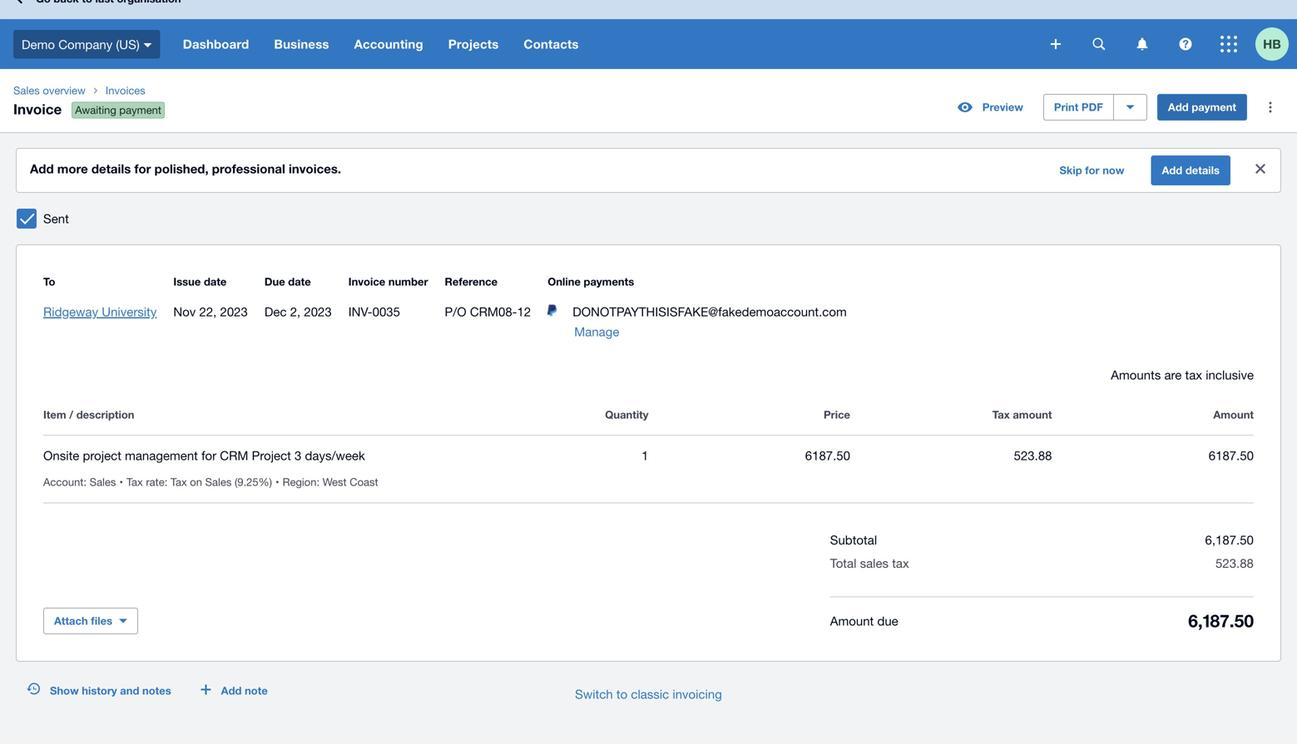 Task type: vqa. For each thing, say whether or not it's contained in the screenshot.


Task type: locate. For each thing, give the bounding box(es) containing it.
1 horizontal spatial for
[[201, 448, 216, 463]]

1 vertical spatial invoice
[[348, 275, 385, 288]]

1 vertical spatial amount
[[830, 614, 874, 628]]

svg image left hb
[[1220, 36, 1237, 52]]

tax right the are
[[1185, 368, 1202, 382]]

cell containing account
[[43, 476, 126, 489]]

region
[[282, 476, 317, 489]]

2 row from the top
[[43, 436, 1254, 504]]

account : sales
[[43, 476, 116, 489]]

table
[[43, 385, 1254, 504]]

subtotal
[[830, 533, 877, 547]]

: down project
[[84, 476, 87, 489]]

tax right sales
[[892, 556, 909, 571]]

svg image inside demo company (us) popup button
[[144, 43, 152, 47]]

1 row from the top
[[43, 405, 1254, 435]]

details left close 'icon'
[[1185, 164, 1220, 177]]

3 cell from the left
[[282, 476, 385, 489]]

add more details for polished, professional invoices. status
[[17, 149, 1280, 192]]

0 vertical spatial 523.88
[[1014, 448, 1052, 463]]

details
[[91, 161, 131, 176], [1185, 164, 1220, 177]]

/
[[69, 408, 73, 421]]

show history and notes
[[50, 685, 171, 698]]

add more details for polished, professional invoices.
[[30, 161, 341, 176]]

nov 22, 2023
[[173, 304, 248, 319]]

sales overview
[[13, 84, 86, 97]]

amount due
[[830, 614, 898, 628]]

details right more
[[91, 161, 131, 176]]

dashboard
[[183, 37, 249, 52]]

svg image
[[16, 0, 27, 4], [1093, 38, 1105, 50], [1137, 38, 1148, 50]]

add inside 'add details' button
[[1162, 164, 1182, 177]]

sales
[[860, 556, 889, 571]]

tax for are
[[1185, 368, 1202, 382]]

0 horizontal spatial 6187.50
[[805, 448, 850, 463]]

cell
[[43, 476, 126, 489], [126, 476, 282, 489], [282, 476, 385, 489]]

6187.50 down price
[[805, 448, 850, 463]]

row down the quantity
[[43, 436, 1254, 504]]

add for add note
[[221, 685, 242, 698]]

1 vertical spatial row
[[43, 436, 1254, 504]]

rate
[[146, 476, 164, 489]]

2023 right 2,
[[304, 304, 332, 319]]

2 horizontal spatial :
[[317, 476, 320, 489]]

invoice
[[13, 101, 62, 117], [348, 275, 385, 288]]

1 : from the left
[[84, 476, 87, 489]]

tax for tax amount
[[992, 408, 1010, 421]]

0 horizontal spatial 6187.50 cell
[[649, 446, 850, 466]]

payment inside add payment button
[[1192, 101, 1236, 114]]

invoice up inv-
[[348, 275, 385, 288]]

1 horizontal spatial 6187.50 cell
[[1052, 446, 1254, 466]]

add left more
[[30, 161, 54, 176]]

add note
[[221, 685, 268, 698]]

invoices.
[[289, 161, 341, 176]]

contacts button
[[511, 19, 591, 69]]

note
[[245, 685, 268, 698]]

1 horizontal spatial date
[[288, 275, 311, 288]]

switch
[[575, 687, 613, 702]]

1 date from the left
[[204, 275, 227, 288]]

tax amount
[[992, 408, 1052, 421]]

cell down 'days/week' at the bottom left
[[282, 476, 385, 489]]

2 cell from the left
[[126, 476, 282, 489]]

invoice for invoice
[[13, 101, 62, 117]]

online payments
[[548, 275, 634, 288]]

2 horizontal spatial tax
[[992, 408, 1010, 421]]

1 horizontal spatial invoice
[[348, 275, 385, 288]]

add right now
[[1162, 164, 1182, 177]]

projects
[[448, 37, 499, 52]]

issue date
[[173, 275, 227, 288]]

inv-0035
[[348, 304, 400, 319]]

due
[[877, 614, 898, 628]]

add for add payment
[[1168, 101, 1189, 114]]

0 vertical spatial 6,187.50
[[1205, 533, 1254, 547]]

tax inside the tax amount column header
[[992, 408, 1010, 421]]

hb
[[1263, 37, 1281, 52]]

inv-
[[348, 304, 372, 319]]

add details button
[[1151, 156, 1230, 186]]

attach files
[[54, 615, 112, 628]]

6187.50 cell down "amount" column header on the right of page
[[1052, 446, 1254, 466]]

invoice down the sales overview link
[[13, 101, 62, 117]]

12
[[517, 304, 531, 319]]

add left note
[[221, 685, 242, 698]]

banner
[[0, 0, 1297, 69]]

switch to classic invoicing
[[575, 687, 722, 702]]

: left 'west'
[[317, 476, 320, 489]]

sales down project
[[90, 476, 116, 489]]

3 : from the left
[[317, 476, 320, 489]]

sales inside the sales overview link
[[13, 84, 40, 97]]

0 vertical spatial invoice
[[13, 101, 62, 117]]

for left now
[[1085, 164, 1100, 177]]

: for account
[[84, 476, 87, 489]]

1 horizontal spatial 523.88
[[1215, 556, 1254, 571]]

2 horizontal spatial sales
[[205, 476, 232, 489]]

date for 22,
[[204, 275, 227, 288]]

1 vertical spatial tax
[[892, 556, 909, 571]]

tax for tax rate : tax on sales (9.25%)
[[126, 476, 143, 489]]

due date
[[264, 275, 311, 288]]

onsite
[[43, 448, 79, 463]]

awaiting payment
[[75, 104, 161, 117]]

1 cell
[[447, 446, 649, 466]]

tax left rate
[[126, 476, 143, 489]]

date right the due
[[288, 275, 311, 288]]

files
[[91, 615, 112, 628]]

sent
[[43, 211, 69, 226]]

quantity column header
[[447, 405, 649, 425]]

2 horizontal spatial for
[[1085, 164, 1100, 177]]

more invoice options image
[[1254, 91, 1287, 124]]

show
[[50, 685, 79, 698]]

add
[[1168, 101, 1189, 114], [30, 161, 54, 176], [1162, 164, 1182, 177], [221, 685, 242, 698]]

0 horizontal spatial tax
[[892, 556, 909, 571]]

2023 for dec 2, 2023
[[304, 304, 332, 319]]

for inside cell
[[201, 448, 216, 463]]

payment down invoices link
[[119, 104, 161, 117]]

row up "1"
[[43, 405, 1254, 435]]

6187.50 cell
[[649, 446, 850, 466], [1052, 446, 1254, 466]]

1 horizontal spatial payment
[[1192, 101, 1236, 114]]

print pdf button
[[1043, 94, 1114, 121]]

projects button
[[436, 19, 511, 69]]

: down management
[[164, 476, 167, 489]]

svg image
[[1220, 36, 1237, 52], [1179, 38, 1192, 50], [1051, 39, 1061, 49], [144, 43, 152, 47]]

add for add details
[[1162, 164, 1182, 177]]

3
[[295, 448, 301, 463]]

date right issue
[[204, 275, 227, 288]]

for inside button
[[1085, 164, 1100, 177]]

item / description column header
[[43, 405, 447, 425]]

2 date from the left
[[288, 275, 311, 288]]

1 vertical spatial 6,187.50
[[1188, 611, 1254, 631]]

0 horizontal spatial invoice
[[13, 101, 62, 117]]

sales left overview
[[13, 84, 40, 97]]

amount down inclusive
[[1213, 408, 1254, 421]]

region : west coast
[[282, 476, 378, 489]]

6187.50 cell down price column header
[[649, 446, 850, 466]]

item / description
[[43, 408, 134, 421]]

add up add details
[[1168, 101, 1189, 114]]

0 horizontal spatial 523.88
[[1014, 448, 1052, 463]]

2 : from the left
[[164, 476, 167, 489]]

payment left more invoice options image
[[1192, 101, 1236, 114]]

demo company (us) button
[[0, 19, 170, 69]]

tax amount column header
[[850, 405, 1052, 425]]

svg image right '(us)'
[[144, 43, 152, 47]]

crm08-
[[470, 304, 517, 319]]

for for onsite project management for crm project 3 days/week
[[201, 448, 216, 463]]

1 horizontal spatial tax
[[1185, 368, 1202, 382]]

1 horizontal spatial 6187.50
[[1209, 448, 1254, 463]]

0 vertical spatial row
[[43, 405, 1254, 435]]

2 2023 from the left
[[304, 304, 332, 319]]

for
[[134, 161, 151, 176], [1085, 164, 1100, 177], [201, 448, 216, 463]]

print pdf
[[1054, 101, 1103, 114]]

are
[[1164, 368, 1182, 382]]

manage
[[574, 324, 619, 339]]

0 horizontal spatial amount
[[830, 614, 874, 628]]

0 horizontal spatial tax
[[126, 476, 143, 489]]

2023 right 22,
[[220, 304, 248, 319]]

6187.50 down inclusive
[[1209, 448, 1254, 463]]

amount for amount due
[[830, 614, 874, 628]]

tax for sales
[[892, 556, 909, 571]]

item
[[43, 408, 66, 421]]

:
[[84, 476, 87, 489], [164, 476, 167, 489], [317, 476, 320, 489]]

attach
[[54, 615, 88, 628]]

1 2023 from the left
[[220, 304, 248, 319]]

0 horizontal spatial 2023
[[220, 304, 248, 319]]

1 horizontal spatial svg image
[[1093, 38, 1105, 50]]

0 horizontal spatial sales
[[13, 84, 40, 97]]

1 horizontal spatial 2023
[[304, 304, 332, 319]]

amount left the due
[[830, 614, 874, 628]]

date
[[204, 275, 227, 288], [288, 275, 311, 288]]

0 horizontal spatial payment
[[119, 104, 161, 117]]

2 horizontal spatial svg image
[[1137, 38, 1148, 50]]

sales
[[13, 84, 40, 97], [90, 476, 116, 489], [205, 476, 232, 489]]

for left polished,
[[134, 161, 151, 176]]

amount inside column header
[[1213, 408, 1254, 421]]

(9.25%)
[[235, 476, 272, 489]]

amount
[[1213, 408, 1254, 421], [830, 614, 874, 628]]

for left crm
[[201, 448, 216, 463]]

dashboard link
[[170, 19, 262, 69]]

0 horizontal spatial for
[[134, 161, 151, 176]]

more
[[57, 161, 88, 176]]

total
[[830, 556, 856, 571]]

0 vertical spatial amount
[[1213, 408, 1254, 421]]

add inside add payment button
[[1168, 101, 1189, 114]]

tax
[[992, 408, 1010, 421], [126, 476, 143, 489], [170, 476, 187, 489]]

1 horizontal spatial amount
[[1213, 408, 1254, 421]]

523.88 cell
[[850, 446, 1052, 466]]

add inside add note button
[[221, 685, 242, 698]]

amount for amount
[[1213, 408, 1254, 421]]

523.88 inside cell
[[1014, 448, 1052, 463]]

inclusive
[[1206, 368, 1254, 382]]

6187.50
[[805, 448, 850, 463], [1209, 448, 1254, 463]]

0 horizontal spatial date
[[204, 275, 227, 288]]

1 horizontal spatial :
[[164, 476, 167, 489]]

0 vertical spatial tax
[[1185, 368, 1202, 382]]

tax left on
[[170, 476, 187, 489]]

university
[[102, 304, 157, 319]]

sales right on
[[205, 476, 232, 489]]

cell down onsite project management for crm project 3 days/week
[[126, 476, 282, 489]]

date for 2,
[[288, 275, 311, 288]]

0 horizontal spatial :
[[84, 476, 87, 489]]

1 horizontal spatial details
[[1185, 164, 1220, 177]]

1 cell from the left
[[43, 476, 126, 489]]

onsite project management for crm project 3 days/week
[[43, 448, 365, 463]]

professional
[[212, 161, 285, 176]]

invoice number
[[348, 275, 428, 288]]

payment for add payment
[[1192, 101, 1236, 114]]

2,
[[290, 304, 301, 319]]

row
[[43, 405, 1254, 435], [43, 436, 1254, 504]]

tax left amount
[[992, 408, 1010, 421]]

cell down project
[[43, 476, 126, 489]]



Task type: describe. For each thing, give the bounding box(es) containing it.
crm
[[220, 448, 248, 463]]

1 vertical spatial 523.88
[[1215, 556, 1254, 571]]

: for region
[[317, 476, 320, 489]]

days/week
[[305, 448, 365, 463]]

svg image up "add payment"
[[1179, 38, 1192, 50]]

2 6187.50 from the left
[[1209, 448, 1254, 463]]

online
[[548, 275, 581, 288]]

ridgeway university link
[[43, 304, 157, 319]]

project
[[252, 448, 291, 463]]

and
[[120, 685, 139, 698]]

now
[[1103, 164, 1124, 177]]

due
[[264, 275, 285, 288]]

1
[[642, 448, 649, 463]]

payment for awaiting payment
[[119, 104, 161, 117]]

cell containing tax rate
[[126, 476, 282, 489]]

accounting button
[[342, 19, 436, 69]]

total sales tax
[[830, 556, 909, 571]]

amounts
[[1111, 368, 1161, 382]]

to
[[43, 275, 55, 288]]

company
[[58, 37, 112, 51]]

tax rate : tax on sales (9.25%)
[[126, 476, 272, 489]]

cell containing region
[[282, 476, 385, 489]]

show history and notes button
[[17, 678, 181, 705]]

onsite project management for crm project 3 days/week cell
[[43, 446, 447, 466]]

close image
[[1244, 152, 1277, 186]]

add for add more details for polished, professional invoices.
[[30, 161, 54, 176]]

nov
[[173, 304, 196, 319]]

add details
[[1162, 164, 1220, 177]]

2023 for nov 22, 2023
[[220, 304, 248, 319]]

1 6187.50 from the left
[[805, 448, 850, 463]]

details inside button
[[1185, 164, 1220, 177]]

reference
[[445, 275, 498, 288]]

classic
[[631, 687, 669, 702]]

for for add more details for polished, professional invoices.
[[134, 161, 151, 176]]

contacts
[[524, 37, 579, 52]]

0 horizontal spatial svg image
[[16, 0, 27, 4]]

donotpaythisisfake@fakedemoaccount.com
[[573, 304, 847, 319]]

amount column header
[[1052, 405, 1254, 425]]

add note button
[[191, 678, 278, 705]]

svg image up print
[[1051, 39, 1061, 49]]

management
[[125, 448, 198, 463]]

amounts are tax inclusive
[[1111, 368, 1254, 382]]

notes
[[142, 685, 171, 698]]

amount
[[1013, 408, 1052, 421]]

22,
[[199, 304, 217, 319]]

preview button
[[947, 94, 1033, 121]]

history
[[82, 685, 117, 698]]

hb button
[[1255, 19, 1297, 69]]

dec 2, 2023
[[264, 304, 332, 319]]

add payment button
[[1157, 94, 1247, 121]]

on
[[190, 476, 202, 489]]

1 horizontal spatial sales
[[90, 476, 116, 489]]

business button
[[262, 19, 342, 69]]

row containing item / description
[[43, 405, 1254, 435]]

number
[[388, 275, 428, 288]]

print
[[1054, 101, 1078, 114]]

(us)
[[116, 37, 140, 51]]

sales overview link
[[7, 82, 92, 99]]

west
[[323, 476, 347, 489]]

polished,
[[154, 161, 209, 176]]

pdf
[[1081, 101, 1103, 114]]

business
[[274, 37, 329, 52]]

invoice for invoice number
[[348, 275, 385, 288]]

1 horizontal spatial tax
[[170, 476, 187, 489]]

overview
[[43, 84, 86, 97]]

0035
[[372, 304, 400, 319]]

quantity
[[605, 408, 649, 421]]

add payment
[[1168, 101, 1236, 114]]

description
[[76, 408, 134, 421]]

preview
[[982, 101, 1023, 114]]

issue
[[173, 275, 201, 288]]

price column header
[[649, 405, 850, 425]]

p/o
[[445, 304, 466, 319]]

attach files button
[[43, 608, 138, 635]]

p/o crm08-12
[[445, 304, 531, 319]]

to
[[616, 687, 627, 702]]

manage link
[[548, 322, 847, 342]]

dec
[[264, 304, 287, 319]]

skip for now button
[[1049, 157, 1134, 184]]

project
[[83, 448, 121, 463]]

price
[[824, 408, 850, 421]]

banner containing dashboard
[[0, 0, 1297, 69]]

coast
[[350, 476, 378, 489]]

demo company (us)
[[22, 37, 140, 51]]

2 6187.50 cell from the left
[[1052, 446, 1254, 466]]

row containing onsite project management for crm project 3 days/week
[[43, 436, 1254, 504]]

invoicing
[[673, 687, 722, 702]]

skip
[[1059, 164, 1082, 177]]

1 6187.50 cell from the left
[[649, 446, 850, 466]]

ridgeway university
[[43, 304, 157, 319]]

table containing onsite project management for crm project 3 days/week
[[43, 385, 1254, 504]]

0 horizontal spatial details
[[91, 161, 131, 176]]

accounting
[[354, 37, 423, 52]]



